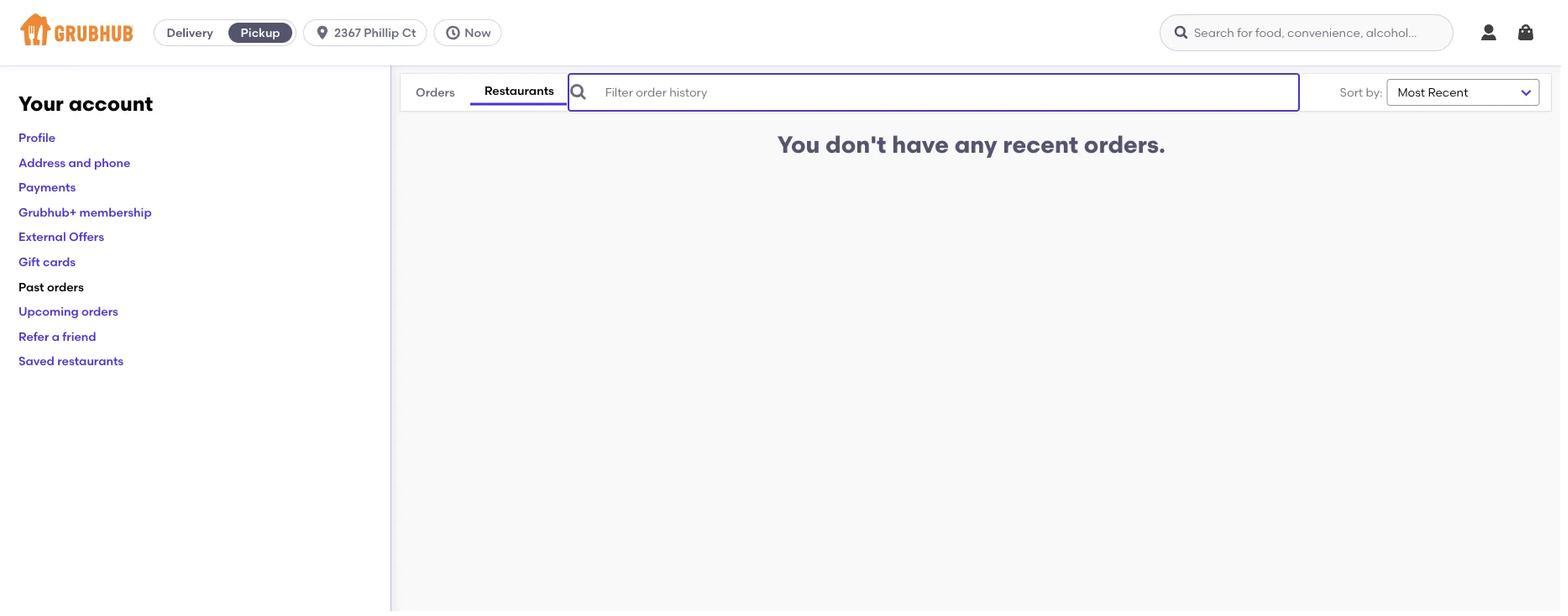 Task type: vqa. For each thing, say whether or not it's contained in the screenshot.
rightmost "in"
no



Task type: locate. For each thing, give the bounding box(es) containing it.
2367
[[334, 26, 361, 40]]

svg image left now
[[445, 24, 462, 41]]

restaurants
[[485, 84, 554, 98]]

ct
[[402, 26, 416, 40]]

refer a friend
[[18, 329, 96, 344]]

1 vertical spatial orders
[[82, 304, 118, 319]]

profile
[[18, 130, 56, 145]]

your account
[[18, 92, 153, 116]]

you
[[778, 131, 820, 159]]

svg image for now
[[445, 24, 462, 41]]

restaurants
[[57, 354, 124, 368]]

grubhub+
[[18, 205, 77, 219]]

Search for food, convenience, alcohol... search field
[[1160, 14, 1454, 51]]

svg image
[[314, 24, 331, 41], [445, 24, 462, 41]]

orders
[[47, 280, 84, 294], [82, 304, 118, 319]]

you don't have any recent orders.
[[778, 131, 1166, 159]]

refer a friend link
[[18, 329, 96, 344]]

upcoming orders link
[[18, 304, 118, 319]]

delivery
[[167, 26, 213, 40]]

friend
[[62, 329, 96, 344]]

payments
[[18, 180, 76, 194]]

phone
[[94, 155, 131, 170]]

1 horizontal spatial svg image
[[445, 24, 462, 41]]

svg image inside 2367 phillip ct button
[[314, 24, 331, 41]]

past
[[18, 280, 44, 294]]

grubhub+ membership
[[18, 205, 152, 219]]

don't
[[826, 131, 887, 159]]

past orders
[[18, 280, 84, 294]]

orders up friend
[[82, 304, 118, 319]]

2367 phillip ct button
[[303, 19, 434, 46]]

payments link
[[18, 180, 76, 194]]

pickup
[[241, 26, 280, 40]]

orders for past orders
[[47, 280, 84, 294]]

svg image left 2367
[[314, 24, 331, 41]]

cards
[[43, 255, 76, 269]]

0 vertical spatial orders
[[47, 280, 84, 294]]

refer
[[18, 329, 49, 344]]

phillip
[[364, 26, 399, 40]]

0 horizontal spatial svg image
[[314, 24, 331, 41]]

svg image inside now button
[[445, 24, 462, 41]]

address and phone
[[18, 155, 131, 170]]

restaurants button
[[471, 80, 569, 105]]

svg image
[[1480, 23, 1500, 43], [1517, 23, 1537, 43], [1174, 24, 1191, 41], [569, 82, 589, 103]]

orders for upcoming orders
[[82, 304, 118, 319]]

sort by:
[[1341, 85, 1383, 99]]

saved restaurants
[[18, 354, 124, 368]]

delivery button
[[155, 19, 225, 46]]

2 svg image from the left
[[445, 24, 462, 41]]

1 svg image from the left
[[314, 24, 331, 41]]

orders up upcoming orders
[[47, 280, 84, 294]]



Task type: describe. For each thing, give the bounding box(es) containing it.
gift cards
[[18, 255, 76, 269]]

by:
[[1367, 85, 1383, 99]]

now
[[465, 26, 491, 40]]

svg image for 2367 phillip ct
[[314, 24, 331, 41]]

gift
[[18, 255, 40, 269]]

upcoming
[[18, 304, 79, 319]]

membership
[[79, 205, 152, 219]]

have
[[892, 131, 949, 159]]

profile link
[[18, 130, 56, 145]]

sort
[[1341, 85, 1364, 99]]

external
[[18, 230, 66, 244]]

grubhub+ membership link
[[18, 205, 152, 219]]

orders
[[416, 85, 455, 99]]

address and phone link
[[18, 155, 131, 170]]

external offers
[[18, 230, 104, 244]]

recent
[[1003, 131, 1079, 159]]

external offers link
[[18, 230, 104, 244]]

saved
[[18, 354, 55, 368]]

upcoming orders
[[18, 304, 118, 319]]

2367 phillip ct
[[334, 26, 416, 40]]

offers
[[69, 230, 104, 244]]

account
[[69, 92, 153, 116]]

saved restaurants link
[[18, 354, 124, 368]]

now button
[[434, 19, 509, 46]]

a
[[52, 329, 60, 344]]

and
[[68, 155, 91, 170]]

any
[[955, 131, 998, 159]]

Filter order history search field
[[569, 74, 1300, 111]]

past orders link
[[18, 280, 84, 294]]

your
[[18, 92, 64, 116]]

address
[[18, 155, 66, 170]]

orders.
[[1085, 131, 1166, 159]]

pickup button
[[225, 19, 296, 46]]

main navigation navigation
[[0, 0, 1562, 66]]

gift cards link
[[18, 255, 76, 269]]

orders button
[[401, 81, 471, 104]]



